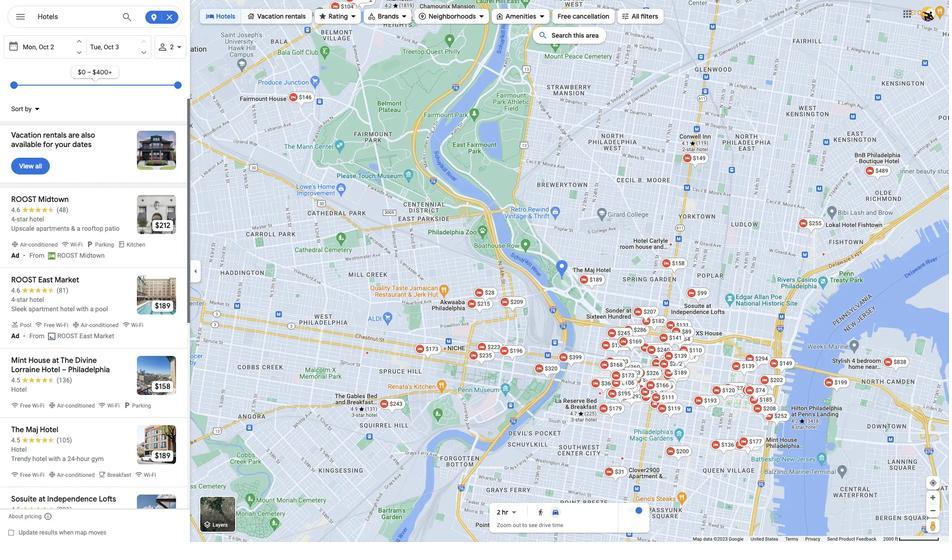 Task type: describe. For each thing, give the bounding box(es) containing it.
vacation rentals
[[257, 12, 306, 21]]

vacation for vacation rentals are also available for your dates
[[11, 131, 41, 140]]

map data ©2023 google
[[693, 537, 744, 542]]

your
[[55, 140, 71, 150]]

zoom out image
[[930, 508, 937, 515]]

show street view coverage image
[[927, 520, 940, 534]]

send product feedback button
[[828, 537, 877, 543]]

brands
[[378, 12, 399, 21]]

rentals for vacation rentals are also available for your dates
[[43, 131, 67, 140]]

send
[[828, 537, 838, 542]]

rating button
[[315, 6, 361, 27]]

for
[[43, 140, 53, 150]]

also
[[81, 131, 95, 140]]

amenities
[[506, 12, 537, 21]]

feedback
[[857, 537, 877, 542]]

about pricing image
[[44, 513, 52, 522]]

turn off travel time tool image
[[636, 508, 643, 515]]

google maps element
[[0, 0, 950, 543]]

see
[[529, 523, 538, 529]]

view all
[[19, 162, 42, 171]]

map
[[693, 537, 703, 542]]

layers
[[213, 523, 228, 529]]

by
[[25, 105, 32, 113]]

moves
[[89, 530, 107, 537]]

2 for 2 hr
[[497, 509, 501, 517]]

google
[[729, 537, 744, 542]]

about
[[8, 514, 23, 521]]

send product feedback
[[828, 537, 877, 542]]

brands button
[[364, 6, 412, 27]]

Update results when map moves checkbox
[[8, 528, 107, 539]]

zoom out to see drive time
[[497, 523, 564, 529]]

map
[[75, 530, 87, 537]]

2 button
[[155, 35, 186, 59]]

cancellation
[[573, 12, 610, 21]]

ft
[[896, 537, 899, 542]]

set check in one day earlier image
[[75, 37, 83, 46]]

2 hr
[[497, 509, 509, 517]]

2 for 2
[[170, 43, 174, 51]]

search
[[552, 32, 572, 39]]

free
[[558, 12, 572, 21]]

walking image
[[537, 509, 545, 517]]

mon,
[[23, 43, 37, 51]]

privacy button
[[806, 537, 821, 543]]

oct for 2
[[39, 43, 49, 51]]

neighborhoods button
[[415, 6, 489, 27]]

collapse side panel image
[[191, 266, 201, 277]]

drive
[[539, 523, 551, 529]]

all filters button
[[618, 6, 664, 27]]

out
[[513, 523, 521, 529]]

vacation rentals are also available for your dates main content
[[0, 34, 190, 543]]

mon, oct 2
[[23, 43, 54, 51]]

–
[[87, 68, 91, 76]]

amenities button
[[492, 6, 550, 27]]

sort by
[[11, 105, 32, 113]]

$0
[[78, 68, 86, 76]]

united states button
[[751, 537, 779, 543]]

view
[[19, 162, 34, 171]]

search this area
[[552, 32, 599, 39]]

Turn off travel time tool checkbox
[[629, 508, 643, 515]]

2000 ft
[[884, 537, 899, 542]]

this
[[574, 32, 585, 39]]

hotels
[[216, 12, 236, 21]]

product
[[840, 537, 856, 542]]

to
[[523, 523, 528, 529]]

2000 ft button
[[884, 537, 940, 542]]

all
[[35, 162, 42, 171]]

footer inside google maps element
[[693, 537, 884, 543]]

free cancellation button
[[553, 6, 615, 27]]

results
[[39, 530, 58, 537]]



Task type: vqa. For each thing, say whether or not it's contained in the screenshot.
Brands
yes



Task type: locate. For each thing, give the bounding box(es) containing it.
available
[[11, 140, 41, 150]]

2
[[50, 43, 54, 51], [170, 43, 174, 51], [497, 509, 501, 517]]

0 vertical spatial vacation
[[257, 12, 284, 21]]

0 vertical spatial rentals
[[285, 12, 306, 21]]

neighborhoods
[[429, 12, 476, 21]]

rentals left rating 'popup button'
[[285, 12, 306, 21]]

filters
[[641, 12, 659, 21]]

tue, oct 3
[[90, 43, 119, 51]]

oct
[[39, 43, 49, 51], [104, 43, 114, 51]]

0 horizontal spatial vacation
[[11, 131, 41, 140]]

terms button
[[786, 537, 799, 543]]

results for hotels feed
[[0, 99, 190, 543]]

Hotels field
[[7, 6, 183, 28]]

rentals
[[285, 12, 306, 21], [43, 131, 67, 140]]

footer
[[693, 537, 884, 543]]

when
[[59, 530, 74, 537]]

$400+
[[93, 68, 112, 76]]

None field
[[38, 11, 115, 22]]

3
[[115, 43, 119, 51]]

about pricing
[[8, 514, 42, 521]]

all filters
[[632, 12, 659, 21]]

None radio
[[549, 508, 563, 519]]

oct right mon,
[[39, 43, 49, 51]]

2 right mon,
[[50, 43, 54, 51]]

vacation left for at top left
[[11, 131, 41, 140]]

area
[[586, 32, 599, 39]]

google account: ben nelson  
(ben.nelson1980@gmail.com) image
[[921, 6, 936, 21]]

none field inside hotels field
[[38, 11, 115, 22]]

oct for 3
[[104, 43, 114, 51]]

 button
[[7, 6, 34, 30]]

terms
[[786, 537, 799, 542]]

zoom
[[497, 523, 512, 529]]

vacation for vacation rentals
[[257, 12, 284, 21]]

rentals left are
[[43, 131, 67, 140]]

united states
[[751, 537, 779, 542]]

set check in one day later image
[[75, 48, 83, 57]]

1 horizontal spatial oct
[[104, 43, 114, 51]]

 search field
[[7, 6, 183, 30]]

©2023
[[714, 537, 728, 542]]

1 vertical spatial vacation
[[11, 131, 41, 140]]

vacation rentals are also available for your dates
[[11, 131, 95, 150]]

2 oct from the left
[[104, 43, 114, 51]]

data
[[704, 537, 713, 542]]

0 horizontal spatial rentals
[[43, 131, 67, 140]]

2 inside group
[[50, 43, 54, 51]]

monday, october 2 to tuesday, october 3 group
[[4, 35, 152, 59]]

rating
[[329, 12, 348, 21]]

Hotels radio
[[200, 9, 242, 24]]


[[15, 10, 26, 23]]

vacation inside option
[[257, 12, 284, 21]]

zoom in image
[[930, 495, 937, 502]]

0 horizontal spatial oct
[[39, 43, 49, 51]]

sort by button
[[6, 99, 45, 119]]

free cancellation
[[558, 12, 610, 21]]

hr
[[502, 509, 509, 517]]

0 horizontal spatial 2
[[50, 43, 54, 51]]

1 oct from the left
[[39, 43, 49, 51]]

sort
[[11, 105, 23, 113]]

none radio inside google maps element
[[549, 508, 563, 519]]

1 vertical spatial rentals
[[43, 131, 67, 140]]

show your location image
[[930, 480, 938, 488]]

united
[[751, 537, 764, 542]]

1 horizontal spatial 2
[[170, 43, 174, 51]]

Vacation rentals radio
[[242, 9, 312, 24]]

1 horizontal spatial rentals
[[285, 12, 306, 21]]

2 hr button
[[497, 508, 521, 519]]

are
[[68, 131, 79, 140]]

update
[[19, 530, 38, 537]]

time
[[553, 523, 564, 529]]

states
[[766, 537, 779, 542]]

driving image
[[552, 509, 560, 517]]

rentals for vacation rentals
[[285, 12, 306, 21]]

set check out one day earlier image
[[140, 37, 148, 46]]

set check out one day later image
[[140, 48, 148, 57]]

None radio
[[534, 508, 549, 519]]

toggle lodging type option group
[[200, 9, 312, 24]]

2 horizontal spatial 2
[[497, 509, 501, 517]]

price per night region
[[4, 59, 186, 99]]

all
[[632, 12, 640, 21]]

2000
[[884, 537, 894, 542]]

tue,
[[90, 43, 102, 51]]

2 left hr
[[497, 509, 501, 517]]

2 right set check out one day earlier icon
[[170, 43, 174, 51]]

privacy
[[806, 537, 821, 542]]

pricing
[[25, 514, 42, 521]]

search this area button
[[533, 27, 607, 44]]

vacation
[[257, 12, 284, 21], [11, 131, 41, 140]]

$0 – $400+
[[78, 68, 112, 76]]

dates
[[72, 140, 92, 150]]

view all button
[[11, 155, 50, 178]]

rentals inside vacation rentals option
[[285, 12, 306, 21]]

rentals inside the vacation rentals are also available for your dates
[[43, 131, 67, 140]]

oct left '3'
[[104, 43, 114, 51]]

update results when map moves
[[19, 530, 107, 537]]

vacation inside the vacation rentals are also available for your dates
[[11, 131, 41, 140]]

1 horizontal spatial vacation
[[257, 12, 284, 21]]

vacation right hotels
[[257, 12, 284, 21]]

footer containing map data ©2023 google
[[693, 537, 884, 543]]



